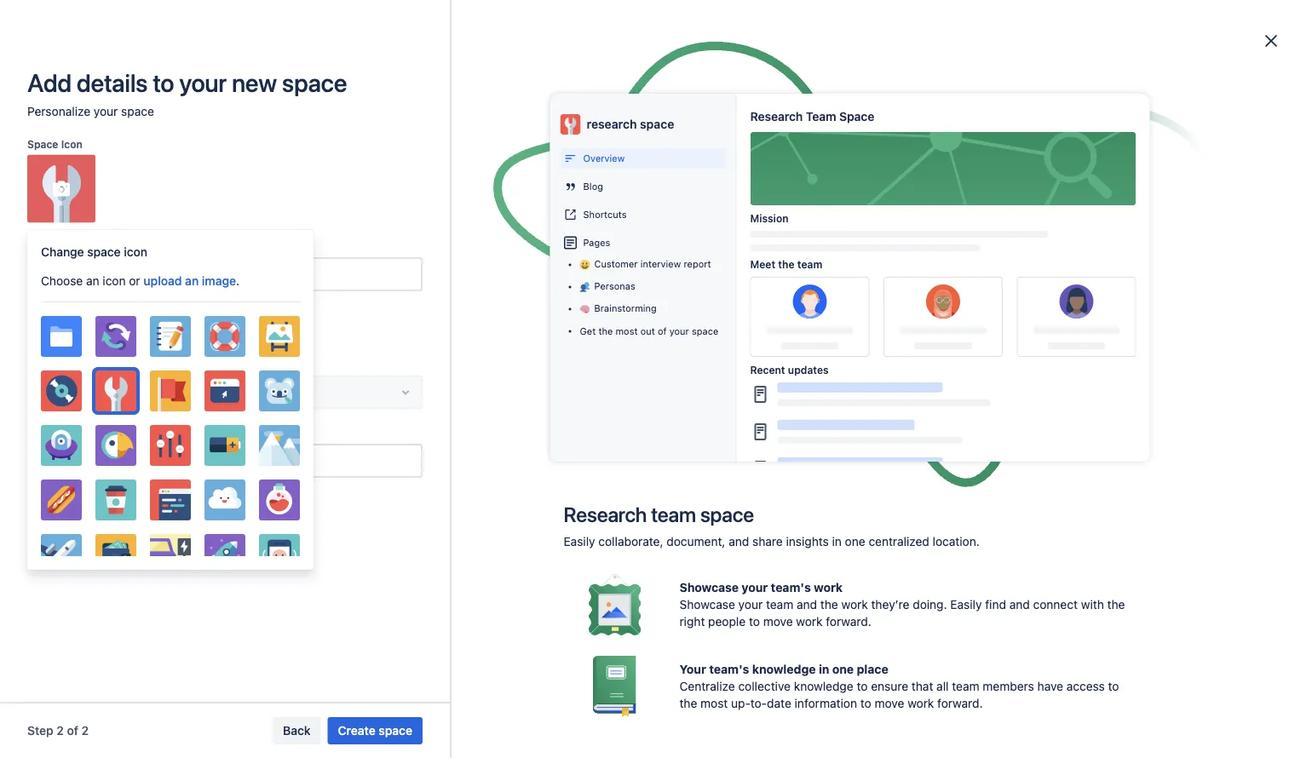Task type: locate. For each thing, give the bounding box(es) containing it.
ensure
[[871, 679, 908, 694]]

2 an from the left
[[185, 274, 199, 288]]

upward white airplane on blue background image
[[41, 534, 82, 575]]

0 horizontal spatial in
[[819, 662, 829, 676]]

identify this space with a key
[[27, 428, 173, 440]]

white and green rotating opposite arrows on purple background image
[[95, 316, 136, 357]]

in up information
[[819, 662, 829, 676]]

matched
[[554, 642, 602, 656]]

research team space
[[750, 109, 874, 123]]

research inside research team space easily collaborate, document, and share insights in one centralized location.
[[564, 503, 647, 527]]

the down centralize
[[679, 697, 697, 711]]

space
[[282, 68, 347, 97], [1003, 78, 1037, 92], [121, 104, 154, 118], [640, 117, 674, 131], [482, 229, 515, 243], [84, 241, 114, 253], [87, 245, 121, 259], [692, 326, 718, 337], [90, 428, 120, 440], [700, 503, 754, 527], [379, 724, 412, 738]]

0 vertical spatial showcase
[[679, 581, 739, 595]]

silver wrench tool on red background image down "space icon"
[[27, 155, 95, 223]]

0 horizontal spatial easily
[[564, 535, 595, 549]]

1 vertical spatial team's
[[709, 662, 749, 676]]

showcase up any
[[679, 581, 739, 595]]

all spaces region
[[265, 305, 1047, 657]]

team's down insights
[[771, 581, 811, 595]]

lab beaker filled with red liquid on purple background image
[[259, 480, 300, 521]]

upward teal rocket ship and white stars on purple background image
[[204, 534, 245, 575]]

1 vertical spatial research
[[564, 503, 647, 527]]

2 horizontal spatial with
[[1081, 598, 1104, 612]]

0 horizontal spatial find
[[642, 607, 676, 631]]

1 vertical spatial one
[[832, 662, 854, 676]]

date
[[767, 697, 791, 711]]

and left share
[[729, 535, 749, 549]]

1 vertical spatial of
[[67, 724, 78, 738]]

research for team
[[564, 503, 647, 527]]

a
[[993, 78, 1000, 92], [147, 428, 153, 440]]

0 vertical spatial spaces
[[292, 308, 357, 331]]

up-
[[731, 697, 750, 711]]

white pole with a red flag on orange background image
[[150, 371, 191, 412]]

to down place
[[857, 679, 868, 694]]

move inside your team's knowledge in one place centralize collective knowledge to ensure that all team members have access to the most up-to-date information to move work forward.
[[875, 697, 904, 711]]

Search field
[[988, 10, 1159, 37]]

spaces for all spaces
[[292, 308, 357, 331]]

brainstorming
[[594, 303, 657, 314]]

forward. down they're
[[826, 615, 871, 629]]

showcase up right
[[679, 598, 735, 612]]

title
[[309, 349, 328, 361]]

0 vertical spatial one
[[845, 535, 865, 549]]

members
[[983, 679, 1034, 694]]

1 horizontal spatial easily
[[950, 598, 982, 612]]

icon up or
[[124, 245, 147, 259]]

the right meet
[[778, 258, 795, 270]]

1 horizontal spatial forward.
[[937, 697, 983, 711]]

2 filters. from the left
[[784, 642, 819, 656]]

move down ensure
[[875, 697, 904, 711]]

1 vertical spatial showcase
[[679, 598, 735, 612]]

help image
[[176, 427, 189, 440]]

spaces up the "fewer" at the bottom of page
[[716, 607, 780, 631]]

2
[[56, 724, 64, 738], [81, 724, 89, 738]]

create inside popup button
[[953, 78, 990, 92]]

with right connect on the bottom right
[[1081, 598, 1104, 612]]

pages
[[583, 237, 610, 248]]

with inside all spaces region
[[724, 642, 747, 656]]

categories
[[465, 371, 523, 385]]

1 horizontal spatial research
[[750, 109, 803, 123]]

0 horizontal spatial with
[[123, 428, 144, 440]]

Identify this space with a key field
[[29, 446, 421, 476]]

0 vertical spatial a
[[993, 78, 1000, 92]]

all left categories
[[448, 371, 462, 385]]

1 horizontal spatial most
[[700, 697, 728, 711]]

to right 'details'
[[153, 68, 174, 97]]

jhgcxhj
[[595, 229, 634, 243]]

details
[[77, 68, 148, 97]]

1 vertical spatial icon
[[103, 274, 126, 288]]

team inside research team space easily collaborate, document, and share insights in one centralized location.
[[651, 503, 696, 527]]

find left connect on the bottom right
[[985, 598, 1006, 612]]

0 vertical spatial all
[[265, 308, 288, 331]]

showcase your team's work showcase your team and the work they're doing. easily find and connect with the right people to move work forward.
[[679, 581, 1125, 629]]

jhgcxhj link
[[581, 161, 731, 268]]

with
[[123, 428, 144, 440], [1081, 598, 1104, 612], [724, 642, 747, 656]]

create inside button
[[338, 724, 376, 738]]

silver wrench tool on red background image up identify this space with a key
[[95, 371, 136, 412]]

create
[[953, 78, 990, 92], [338, 724, 376, 738]]

2 vertical spatial with
[[724, 642, 747, 656]]

and
[[729, 535, 749, 549], [797, 598, 817, 612], [1009, 598, 1030, 612]]

1 vertical spatial most
[[700, 697, 728, 711]]

with left key
[[123, 428, 144, 440]]

1 horizontal spatial in
[[832, 535, 842, 549]]

one left place
[[832, 662, 854, 676]]

sun setting behind two icy mountain peaks on blue background image
[[259, 425, 300, 466]]

starred button
[[799, 368, 851, 390]]

spaces
[[292, 308, 357, 331], [716, 607, 780, 631], [512, 642, 551, 656]]

all up filter
[[265, 308, 288, 331]]

0 vertical spatial easily
[[564, 535, 595, 549]]

all spaces
[[265, 308, 357, 331]]

an left image
[[185, 274, 199, 288]]

spaces up title
[[292, 308, 357, 331]]

forward. inside showcase your team's work showcase your team and the work they're doing. easily find and connect with the right people to move work forward.
[[826, 615, 871, 629]]

spaces right no
[[512, 642, 551, 656]]

team up the "fewer" at the bottom of page
[[766, 598, 793, 612]]

2 vertical spatial spaces
[[512, 642, 551, 656]]

0 vertical spatial team's
[[771, 581, 811, 595]]

your
[[679, 662, 706, 676]]

to inside 'add details to your new space personalize your space'
[[153, 68, 174, 97]]

0 vertical spatial of
[[658, 326, 667, 337]]

0 horizontal spatial of
[[67, 724, 78, 738]]

1 horizontal spatial a
[[993, 78, 1000, 92]]

create space button
[[328, 717, 423, 745]]

all
[[937, 679, 949, 694]]

1 vertical spatial move
[[875, 697, 904, 711]]

all categories
[[448, 371, 523, 385]]

forward.
[[826, 615, 871, 629], [937, 697, 983, 711]]

search image
[[267, 367, 285, 387]]

1 horizontal spatial filters.
[[784, 642, 819, 656]]

back button
[[273, 717, 321, 745]]

easily right doing.
[[950, 598, 982, 612]]

space inside popup button
[[1003, 78, 1037, 92]]

starred
[[806, 373, 844, 386]]

1 vertical spatial a
[[147, 428, 153, 440]]

purple electric car and charging station on yellow background image
[[150, 534, 191, 575]]

filters. right the "fewer" at the bottom of page
[[784, 642, 819, 656]]

light blue koala chewing eucalyptus leaf on darker blue background image
[[259, 371, 300, 412]]

icon for an
[[103, 274, 126, 288]]

pencil and notebook on blue background image
[[150, 316, 191, 357]]

space inside region
[[482, 229, 515, 243]]

1 vertical spatial spaces
[[716, 607, 780, 631]]

of right step
[[67, 724, 78, 738]]

1 vertical spatial easily
[[950, 598, 982, 612]]

share
[[752, 535, 783, 549]]

spaces
[[265, 72, 345, 101]]

place
[[857, 662, 888, 676]]

space inside research team space easily collaborate, document, and share insights in one centralized location.
[[700, 503, 754, 527]]

2 2 from the left
[[81, 724, 89, 738]]

create a space button
[[942, 72, 1047, 99]]

most down centralize
[[700, 697, 728, 711]]

easily
[[564, 535, 595, 549], [950, 598, 982, 612]]

1 horizontal spatial 2
[[81, 724, 89, 738]]

icon
[[61, 138, 82, 150]]

watching
[[741, 373, 789, 386]]

icon
[[124, 245, 147, 259], [103, 274, 126, 288]]

0 horizontal spatial create
[[338, 724, 376, 738]]

1 horizontal spatial with
[[724, 642, 747, 656]]

0 vertical spatial in
[[832, 535, 842, 549]]

team inside showcase your team's work showcase your team and the work they're doing. easily find and connect with the right people to move work forward.
[[766, 598, 793, 612]]

team up document,
[[651, 503, 696, 527]]

research left team
[[750, 109, 803, 123]]

additional
[[49, 315, 106, 329]]

0 horizontal spatial most
[[616, 326, 638, 337]]

0 vertical spatial research
[[750, 109, 803, 123]]

money filled dark blue wallet on orange background image
[[95, 534, 136, 575]]

mouse arrow pointing to generic interface on red background image
[[204, 371, 245, 412]]

icon for space
[[124, 245, 147, 259]]

and left connect on the bottom right
[[1009, 598, 1030, 612]]

most
[[616, 326, 638, 337], [700, 697, 728, 711]]

of
[[658, 326, 667, 337], [67, 724, 78, 738]]

location.
[[933, 535, 980, 549]]

1 vertical spatial forward.
[[937, 697, 983, 711]]

1 horizontal spatial move
[[875, 697, 904, 711]]

silver wrench tool on red background image
[[27, 155, 95, 223], [95, 371, 136, 412]]

0 vertical spatial most
[[616, 326, 638, 337]]

smiley cloud on blue background image
[[204, 480, 245, 521]]

to-
[[750, 697, 767, 711]]

red to-go coffee cup with white sleeve and green logo on green background image
[[95, 480, 136, 521]]

1 horizontal spatial all
[[448, 371, 462, 385]]

find up no spaces matched your filters. try again with fewer filters.
[[642, 607, 676, 631]]

ringing cellphone on green background image
[[259, 534, 300, 575]]

0 vertical spatial forward.
[[826, 615, 871, 629]]

knowledge up collective
[[752, 662, 816, 676]]

1 horizontal spatial find
[[985, 598, 1006, 612]]

0 vertical spatial with
[[123, 428, 144, 440]]

0 vertical spatial create
[[953, 78, 990, 92]]

Filter by title field
[[285, 367, 430, 390]]

space right team
[[839, 109, 874, 123]]

team's up centralize
[[709, 662, 749, 676]]

icon left or
[[103, 274, 126, 288]]

knowledge up information
[[794, 679, 853, 694]]

research for team
[[750, 109, 803, 123]]

0 horizontal spatial filters.
[[633, 642, 668, 656]]

1 vertical spatial knowledge
[[794, 679, 853, 694]]

move
[[763, 615, 793, 629], [875, 697, 904, 711]]

0 horizontal spatial team's
[[709, 662, 749, 676]]

0 horizontal spatial and
[[729, 535, 749, 549]]

personal
[[933, 373, 978, 386]]

generic interface on red background image
[[150, 480, 191, 521]]

try
[[671, 642, 688, 656]]

a inside popup button
[[993, 78, 1000, 92]]

0 vertical spatial icon
[[124, 245, 147, 259]]

2 showcase from the top
[[679, 598, 735, 612]]

an
[[86, 274, 99, 288], [185, 274, 199, 288]]

back
[[283, 724, 311, 738]]

research up collaborate,
[[564, 503, 647, 527]]

team
[[806, 109, 836, 123]]

move up the "fewer" at the bottom of page
[[763, 615, 793, 629]]

1 vertical spatial in
[[819, 662, 829, 676]]

with down people
[[724, 642, 747, 656]]

0 vertical spatial move
[[763, 615, 793, 629]]

0 horizontal spatial 2
[[56, 724, 64, 738]]

1 horizontal spatial space
[[839, 109, 874, 123]]

space left icon
[[27, 138, 58, 150]]

giulia masi link
[[266, 161, 416, 268]]

meet the team
[[750, 258, 822, 270]]

filters. left try
[[633, 642, 668, 656]]

0 horizontal spatial a
[[147, 428, 153, 440]]

0 horizontal spatial an
[[86, 274, 99, 288]]

an down change space icon
[[86, 274, 99, 288]]

the
[[778, 258, 795, 270], [598, 326, 613, 337], [820, 598, 838, 612], [1107, 598, 1125, 612], [679, 697, 697, 711]]

1 vertical spatial all
[[448, 371, 462, 385]]

and down insights
[[797, 598, 817, 612]]

1 horizontal spatial create
[[953, 78, 990, 92]]

team right all
[[952, 679, 979, 694]]

of right out
[[658, 326, 667, 337]]

easily inside showcase your team's work showcase your team and the work they're doing. easily find and connect with the right people to move work forward.
[[950, 598, 982, 612]]

0 horizontal spatial space
[[27, 138, 58, 150]]

1 horizontal spatial spaces
[[512, 642, 551, 656]]

0 horizontal spatial spaces
[[292, 308, 357, 331]]

1 horizontal spatial an
[[185, 274, 199, 288]]

in right insights
[[832, 535, 842, 549]]

forward. down all
[[937, 697, 983, 711]]

:grinning: image
[[580, 260, 590, 270], [580, 260, 590, 270]]

fewer
[[751, 642, 781, 656]]

filter
[[265, 349, 291, 361]]

change
[[41, 245, 84, 259]]

1 vertical spatial create
[[338, 724, 376, 738]]

0 horizontal spatial forward.
[[826, 615, 871, 629]]

your
[[179, 68, 227, 97], [94, 104, 118, 118], [59, 241, 81, 253], [669, 326, 689, 337], [742, 581, 768, 595], [738, 598, 763, 612], [606, 642, 630, 656]]

to inside showcase your team's work showcase your team and the work they're doing. easily find and connect with the right people to move work forward.
[[749, 615, 760, 629]]

0 horizontal spatial research
[[564, 503, 647, 527]]

1 filters. from the left
[[633, 642, 668, 656]]

purple alien spaceship on green background image
[[41, 425, 82, 466]]

all
[[265, 308, 288, 331], [448, 371, 462, 385]]

easily left collaborate,
[[564, 535, 595, 549]]

one left centralized on the right of the page
[[845, 535, 865, 549]]

1 vertical spatial with
[[1081, 598, 1104, 612]]

0 horizontal spatial all
[[265, 308, 288, 331]]

1 horizontal spatial team's
[[771, 581, 811, 595]]

find inside all spaces region
[[642, 607, 676, 631]]

additional options
[[49, 315, 151, 329]]

0 horizontal spatial move
[[763, 615, 793, 629]]

Name your space field
[[29, 259, 421, 290]]

:brain: image
[[580, 304, 590, 314], [580, 304, 590, 314]]

apps button
[[415, 10, 467, 37]]

0 vertical spatial knowledge
[[752, 662, 816, 676]]

watching button
[[734, 368, 796, 390]]

your spaces region
[[265, 127, 1047, 282]]

three white levers set to middle, top, and bottom on a red background image
[[150, 425, 191, 466]]

team
[[797, 258, 822, 270], [651, 503, 696, 527], [766, 598, 793, 612], [952, 679, 979, 694]]

to right people
[[749, 615, 760, 629]]

black and blue vinyl record on red background image
[[41, 371, 82, 412]]

get
[[580, 326, 596, 337]]

find inside showcase your team's work showcase your team and the work they're doing. easily find and connect with the right people to move work forward.
[[985, 598, 1006, 612]]

document,
[[667, 535, 725, 549]]

and inside research team space easily collaborate, document, and share insights in one centralized location.
[[729, 535, 749, 549]]

all for all categories
[[448, 371, 462, 385]]

most left out
[[616, 326, 638, 337]]

personalize
[[27, 104, 90, 118]]



Task type: vqa. For each thing, say whether or not it's contained in the screenshot.
Communal
yes



Task type: describe. For each thing, give the bounding box(es) containing it.
get the most out of your space
[[580, 326, 718, 337]]

:busts_in_silhouette: image
[[580, 282, 590, 292]]

easel holding landscape painting on an orange background image
[[259, 316, 300, 357]]

1 horizontal spatial of
[[658, 326, 667, 337]]

collective
[[738, 679, 791, 694]]

:busts_in_silhouette: image
[[580, 282, 590, 292]]

people
[[708, 615, 746, 629]]

white folder on blue background image
[[41, 316, 82, 357]]

one inside your team's knowledge in one place centralize collective knowledge to ensure that all team members have access to the most up-to-date information to move work forward.
[[832, 662, 854, 676]]

0 vertical spatial space
[[839, 109, 874, 123]]

a inside "dialog"
[[147, 428, 153, 440]]

1 vertical spatial space
[[27, 138, 58, 150]]

easily inside research team space easily collaborate, document, and share insights in one centralized location.
[[564, 535, 595, 549]]

name
[[27, 241, 56, 253]]

permissions
[[27, 357, 88, 369]]

create for create a space
[[953, 78, 990, 92]]

starred image
[[541, 204, 561, 225]]

they're
[[871, 598, 910, 612]]

add details to your new space dialog
[[0, 0, 1312, 758]]

this
[[69, 428, 87, 440]]

identify
[[27, 428, 66, 440]]

spaces for no spaces matched your filters. try again with fewer filters.
[[512, 642, 551, 656]]

your inside all spaces region
[[606, 642, 630, 656]]

customer
[[594, 259, 638, 270]]

information
[[795, 697, 857, 711]]

we couldn't find any spaces
[[532, 607, 780, 631]]

the right get
[[598, 326, 613, 337]]

1 2 from the left
[[56, 724, 64, 738]]

centralize
[[679, 679, 735, 694]]

new
[[232, 68, 277, 97]]

1 horizontal spatial and
[[797, 598, 817, 612]]

create for create space
[[338, 724, 376, 738]]

research team space easily collaborate, document, and share insights in one centralized location.
[[564, 503, 980, 549]]

hot dog on purple background image
[[41, 480, 82, 521]]

1 an from the left
[[86, 274, 99, 288]]

communal button
[[854, 368, 923, 390]]

giulia
[[280, 229, 311, 243]]

with inside showcase your team's work showcase your team and the work they're doing. easily find and connect with the right people to move work forward.
[[1081, 598, 1104, 612]]

to right access
[[1108, 679, 1119, 694]]

filter by title
[[265, 349, 328, 361]]

space inside button
[[379, 724, 412, 738]]

work inside your team's knowledge in one place centralize collective knowledge to ensure that all team members have access to the most up-to-date information to move work forward.
[[908, 697, 934, 711]]

key
[[156, 428, 173, 440]]

0 vertical spatial silver wrench tool on red background image
[[27, 155, 95, 223]]

communal
[[861, 373, 916, 386]]

open image
[[533, 368, 554, 389]]

space icon
[[27, 138, 82, 150]]

1 showcase from the top
[[679, 581, 739, 595]]

choose an icon or upload an image .
[[41, 274, 239, 288]]

create space
[[338, 724, 412, 738]]

insights
[[786, 535, 829, 549]]

couldn't
[[565, 607, 637, 631]]

image
[[202, 274, 236, 288]]

team's inside your team's knowledge in one place centralize collective knowledge to ensure that all team members have access to the most up-to-date information to move work forward.
[[709, 662, 749, 676]]

collaborate,
[[598, 535, 663, 549]]

we
[[532, 607, 561, 631]]

right
[[679, 615, 705, 629]]

the right connect on the bottom right
[[1107, 598, 1125, 612]]

the inside your team's knowledge in one place centralize collective knowledge to ensure that all team members have access to the most up-to-date information to move work forward.
[[679, 697, 697, 711]]

personas
[[594, 281, 635, 292]]

to down ensure
[[860, 697, 871, 711]]

apps banner
[[0, 0, 1312, 48]]

upload
[[143, 274, 182, 288]]

the left they're
[[820, 598, 838, 612]]

first
[[458, 229, 479, 243]]

recent updates
[[750, 364, 829, 376]]

report
[[684, 259, 711, 270]]

team's inside showcase your team's work showcase your team and the work they're doing. easily find and connect with the right people to move work forward.
[[771, 581, 811, 595]]

1 vertical spatial silver wrench tool on red background image
[[95, 371, 136, 412]]

giulia masi
[[280, 229, 340, 243]]

no spaces matched your filters. try again with fewer filters.
[[493, 642, 819, 656]]

red and white lifebuoy on blue background image
[[204, 316, 245, 357]]

access
[[1067, 679, 1105, 694]]

have
[[1037, 679, 1063, 694]]

out
[[640, 326, 655, 337]]

your team's knowledge in one place centralize collective knowledge to ensure that all team members have access to the most up-to-date information to move work forward.
[[679, 662, 1119, 711]]

interview
[[640, 259, 681, 270]]

research space
[[587, 117, 674, 131]]

blue parrot on purple background image
[[95, 425, 136, 466]]

my first space link
[[423, 161, 574, 268]]

name your space
[[27, 241, 114, 253]]

.
[[236, 274, 239, 288]]

apps
[[420, 16, 449, 30]]

personal button
[[927, 368, 985, 390]]

my
[[438, 229, 454, 243]]

centralized
[[869, 535, 929, 549]]

create a space
[[953, 78, 1037, 92]]

positive charged blue and orange battery on a green background image
[[204, 425, 245, 466]]

my first space
[[438, 229, 515, 243]]

again
[[691, 642, 721, 656]]

by
[[294, 349, 306, 361]]

forward. inside your team's knowledge in one place centralize collective knowledge to ensure that all team members have access to the most up-to-date information to move work forward.
[[937, 697, 983, 711]]

most inside your team's knowledge in one place centralize collective knowledge to ensure that all team members have access to the most up-to-date information to move work forward.
[[700, 697, 728, 711]]

additional options button
[[15, 312, 162, 332]]

no
[[493, 642, 509, 656]]

research
[[587, 117, 637, 131]]

all for all spaces
[[265, 308, 288, 331]]

updates
[[788, 364, 829, 376]]

meet
[[750, 258, 775, 270]]

shortcuts
[[583, 209, 627, 220]]

step
[[27, 724, 53, 738]]

in inside research team space easily collaborate, document, and share insights in one centralized location.
[[832, 535, 842, 549]]

team right meet
[[797, 258, 822, 270]]

step 2 of 2
[[27, 724, 89, 738]]

2 horizontal spatial and
[[1009, 598, 1030, 612]]

in inside your team's knowledge in one place centralize collective knowledge to ensure that all team members have access to the most up-to-date information to move work forward.
[[819, 662, 829, 676]]

recent
[[750, 364, 785, 376]]

or
[[129, 274, 140, 288]]

add details to your new space personalize your space
[[27, 68, 347, 118]]

any
[[680, 607, 712, 631]]

move inside showcase your team's work showcase your team and the work they're doing. easily find and connect with the right people to move work forward.
[[763, 615, 793, 629]]

close image
[[1261, 31, 1281, 51]]

broken magnifying glass image
[[599, 427, 713, 581]]

team inside your team's knowledge in one place centralize collective knowledge to ensure that all team members have access to the most up-to-date information to move work forward.
[[952, 679, 979, 694]]

one inside research team space easily collaborate, document, and share insights in one centralized location.
[[845, 535, 865, 549]]

add
[[27, 68, 72, 97]]

customer interview report
[[594, 259, 711, 270]]

2 horizontal spatial spaces
[[716, 607, 780, 631]]

masi
[[314, 229, 340, 243]]

options
[[109, 315, 151, 329]]

change space icon
[[41, 245, 147, 259]]

choose
[[41, 274, 83, 288]]

upload an image button
[[143, 273, 236, 290]]



